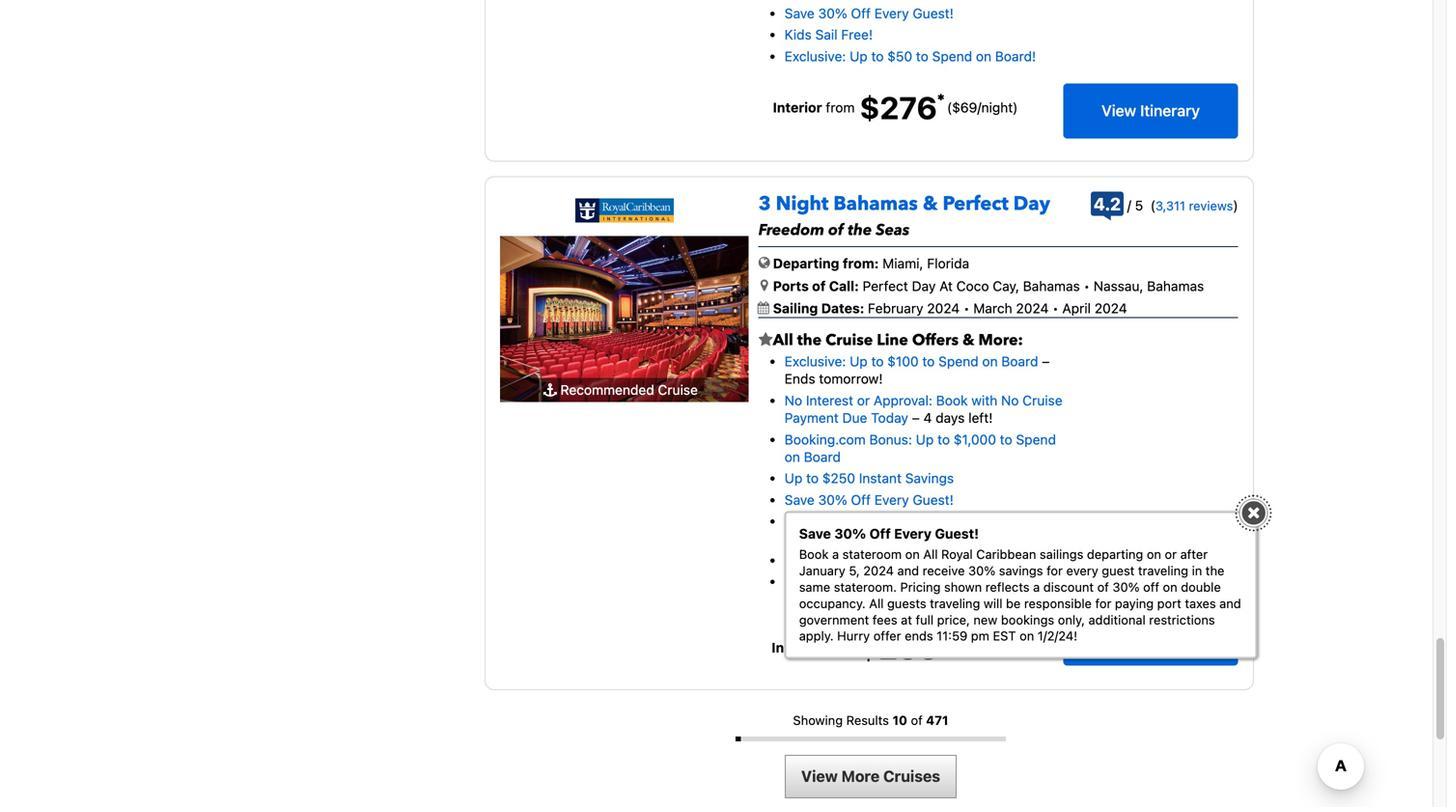 Task type: locate. For each thing, give the bounding box(es) containing it.
responsible
[[1024, 596, 1092, 611]]

all the cruise line offers & more:
[[773, 330, 1023, 351]]

wednesday!
[[863, 531, 940, 547]]

2 vertical spatial the
[[1206, 563, 1225, 578]]

1 no from the left
[[785, 392, 802, 408]]

– ends tomorrow! for limited-
[[940, 531, 1053, 547]]

up left $250
[[785, 470, 803, 486]]

to
[[871, 48, 884, 64], [916, 48, 929, 64], [871, 353, 884, 369], [922, 353, 935, 369], [938, 431, 950, 447], [1000, 431, 1012, 447], [806, 470, 819, 486], [871, 574, 884, 590], [916, 574, 929, 590], [937, 613, 950, 629]]

0 vertical spatial tomorrow!
[[819, 371, 883, 387]]

every inside save 30% off every guest! kids sail free! exclusive: up to $50 to spend on board!
[[874, 5, 909, 21]]

– for spend
[[1042, 353, 1050, 369]]

a
[[832, 547, 839, 562], [1033, 580, 1040, 594]]

0 vertical spatial board!
[[995, 48, 1036, 64]]

sail inside save 30% off every guest! kids sail free! exclusive: up to $50 to spend on board!
[[815, 27, 838, 43]]

guest! down savings
[[913, 492, 954, 508]]

1 vertical spatial and
[[1220, 596, 1241, 611]]

of up "from:"
[[828, 220, 844, 241]]

spend down royal
[[932, 574, 972, 590]]

0 vertical spatial free!
[[841, 27, 873, 43]]

perfect up february
[[863, 278, 908, 294]]

1 vertical spatial day
[[912, 278, 936, 294]]

showing
[[793, 713, 843, 727]]

every inside booking.com bonus: up to $1,000 to spend on board up to $250 instant savings save 30% off every guest!
[[874, 492, 909, 508]]

1 vertical spatial night)
[[983, 640, 1019, 655]]

for down sailings
[[1047, 563, 1063, 578]]

1 vertical spatial view
[[801, 767, 838, 785]]

the inside the 3 night bahamas & perfect day freedom of the seas
[[848, 220, 872, 241]]

off up stateroom at right bottom
[[870, 526, 891, 542]]

january
[[799, 563, 846, 578]]

more:
[[979, 330, 1023, 351]]

/ left est
[[979, 640, 983, 655]]

ends inside going, going, gone sale: limited-time price drop - ends wednesday!
[[829, 531, 859, 547]]

kids
[[785, 27, 812, 43], [785, 552, 812, 568]]

bahamas inside the 3 night bahamas & perfect day freedom of the seas
[[833, 191, 918, 217]]

2 kids from the top
[[785, 552, 812, 568]]

0 horizontal spatial or
[[857, 392, 870, 408]]

no interest or approval: book with no cruise payment due today
[[785, 392, 1063, 426]]

save 30% off every guest! link
[[785, 5, 954, 21], [785, 492, 954, 508]]

1 vertical spatial or
[[1165, 547, 1177, 562]]

exclusive: up to $100 to spend on board link
[[785, 353, 1038, 369]]

tomorrow! up interest
[[819, 371, 883, 387]]

freedom
[[759, 220, 825, 241]]

2 horizontal spatial cruise
[[1023, 392, 1063, 408]]

kids sail free! link down -
[[785, 552, 873, 568]]

save
[[785, 5, 815, 21], [785, 492, 815, 508], [799, 526, 831, 542], [884, 613, 914, 629]]

exclusive: up interest
[[785, 353, 846, 369]]

up up interior from $276
[[850, 48, 868, 64]]

0 vertical spatial $50
[[888, 48, 912, 64]]

0 vertical spatial the
[[848, 220, 872, 241]]

2024 down nassau,
[[1095, 300, 1127, 316]]

1 vertical spatial exclusive:
[[785, 353, 846, 369]]

free! up interior from $276
[[841, 27, 873, 43]]

from inside interior from $276
[[826, 99, 855, 115]]

spend
[[932, 48, 972, 64], [939, 353, 979, 369], [1016, 431, 1056, 447], [932, 574, 972, 590]]

& inside the 3 night bahamas & perfect day freedom of the seas
[[923, 191, 938, 217]]

view itinerary
[[1102, 101, 1200, 120]]

0 horizontal spatial ends
[[785, 371, 815, 387]]

from for $276
[[826, 99, 855, 115]]

all
[[773, 330, 793, 351], [923, 547, 938, 562], [869, 596, 884, 611]]

guest
[[1102, 563, 1135, 578]]

3 night bahamas & perfect day freedom of the seas
[[759, 191, 1050, 241]]

2 horizontal spatial ends
[[955, 531, 986, 547]]

1 horizontal spatial ends
[[829, 531, 859, 547]]

1 vertical spatial interior
[[772, 640, 821, 655]]

guest! up asterisk image
[[913, 5, 954, 21]]

perfect up florida at the right
[[943, 191, 1009, 217]]

1 vertical spatial kids sail free! link
[[785, 552, 873, 568]]

0 horizontal spatial tomorrow!
[[819, 371, 883, 387]]

new
[[974, 612, 998, 627]]

a down savings
[[1033, 580, 1040, 594]]

0 vertical spatial interior
[[773, 99, 822, 115]]

1 vertical spatial free!
[[841, 552, 873, 568]]

view more cruises
[[801, 767, 940, 785]]

0 horizontal spatial going,
[[785, 513, 825, 529]]

book inside no interest or approval: book with no cruise payment due today
[[936, 392, 968, 408]]

save inside booking.com bonus: up to $1,000 to spend on board up to $250 instant savings save 30% off every guest!
[[785, 492, 815, 508]]

free! inside kids sail free! exclusive: up to $50 to spend on board!
[[841, 552, 873, 568]]

0 horizontal spatial board
[[804, 449, 841, 465]]

and up pricing
[[897, 563, 919, 578]]

save 30% off every guest! book a stateroom on all royal caribbean sailings departing on or after january 5, 2024 and receive 30% savings for every guest traveling in the same stateroom. pricing shown reflects a discount of 30% off on double occupancy. all guests traveling will be responsible for paying port taxes and government fees at full price, new bookings only, additional restrictions apply. hurry offer ends 11:59 pm est on 1/2/24!
[[799, 526, 1241, 643]]

10
[[893, 713, 907, 727]]

interior inside interior from $288
[[772, 640, 821, 655]]

0 horizontal spatial book
[[799, 547, 829, 562]]

departing from: miami, florida
[[773, 256, 969, 271]]

$50 inside kids sail free! exclusive: up to $50 to spend on board!
[[888, 574, 912, 590]]

1 horizontal spatial •
[[1053, 300, 1059, 316]]

limited-
[[944, 513, 995, 529]]

1 horizontal spatial day
[[1014, 191, 1050, 217]]

2 save 30% off every guest! link from the top
[[785, 492, 954, 508]]

off up interior from $276
[[851, 5, 871, 21]]

0 horizontal spatial &
[[923, 191, 938, 217]]

all up receive
[[923, 547, 938, 562]]

board! up the be
[[995, 574, 1036, 590]]

was
[[808, 613, 835, 629]]

of down guest
[[1097, 580, 1109, 594]]

no up payment
[[785, 392, 802, 408]]

30%
[[818, 5, 847, 21], [818, 492, 847, 508], [834, 526, 866, 542], [968, 563, 996, 578], [1113, 580, 1140, 594]]

book inside save 30% off every guest! book a stateroom on all royal caribbean sailings departing on or after january 5, 2024 and receive 30% savings for every guest traveling in the same stateroom. pricing shown reflects a discount of 30% off on double occupancy. all guests traveling will be responsible for paying port taxes and government fees at full price, new bookings only, additional restrictions apply. hurry offer ends 11:59 pm est on 1/2/24!
[[799, 547, 829, 562]]

2024 down stateroom at right bottom
[[863, 563, 894, 578]]

1 sail from the top
[[815, 27, 838, 43]]

0 vertical spatial for
[[1047, 563, 1063, 578]]

kids inside save 30% off every guest! kids sail free! exclusive: up to $50 to spend on board!
[[785, 27, 812, 43]]

2 vertical spatial /
[[979, 640, 983, 655]]

night)
[[981, 99, 1018, 115], [983, 640, 1019, 655]]

ends right -
[[829, 531, 859, 547]]

night) right ($69
[[981, 99, 1018, 115]]

– ends tomorrow! up caribbean
[[940, 531, 1053, 547]]

free!
[[841, 27, 873, 43], [841, 552, 873, 568]]

sail down -
[[815, 552, 838, 568]]

2 board! from the top
[[995, 574, 1036, 590]]

1 free! from the top
[[841, 27, 873, 43]]

0 vertical spatial – ends tomorrow!
[[785, 353, 1050, 387]]

cruise right recommended
[[658, 382, 698, 398]]

0 horizontal spatial for
[[1047, 563, 1063, 578]]

3
[[759, 191, 771, 217]]

going, up drop
[[785, 513, 825, 529]]

sail inside kids sail free! exclusive: up to $50 to spend on board!
[[815, 552, 838, 568]]

from down government
[[825, 640, 854, 655]]

interior inside interior from $276
[[773, 99, 822, 115]]

off inside booking.com bonus: up to $1,000 to spend on board up to $250 instant savings save 30% off every guest!
[[851, 492, 871, 508]]

every inside save 30% off every guest! book a stateroom on all royal caribbean sailings departing on or after january 5, 2024 and receive 30% savings for every guest traveling in the same stateroom. pricing shown reflects a discount of 30% off on double occupancy. all guests traveling will be responsible for paying port taxes and government fees at full price, new bookings only, additional restrictions apply. hurry offer ends 11:59 pm est on 1/2/24!
[[894, 526, 932, 542]]

board down more:
[[1001, 353, 1038, 369]]

or left after
[[1165, 547, 1177, 562]]

save 30% off every guest! link down up to $250 instant savings link
[[785, 492, 954, 508]]

on down wednesday! at the bottom right of page
[[905, 547, 920, 562]]

price,
[[937, 612, 970, 627]]

$50 up $276 at the right top of page
[[888, 48, 912, 64]]

2024 inside save 30% off every guest! book a stateroom on all royal caribbean sailings departing on or after january 5, 2024 and receive 30% savings for every guest traveling in the same stateroom. pricing shown reflects a discount of 30% off on double occupancy. all guests traveling will be responsible for paying port taxes and government fees at full price, new bookings only, additional restrictions apply. hurry offer ends 11:59 pm est on 1/2/24!
[[863, 563, 894, 578]]

from for $288
[[825, 640, 854, 655]]

1 vertical spatial – ends tomorrow!
[[940, 531, 1053, 547]]

day left at
[[912, 278, 936, 294]]

1 vertical spatial &
[[963, 330, 975, 351]]

up
[[850, 48, 868, 64], [850, 353, 868, 369], [916, 431, 934, 447], [785, 470, 803, 486], [850, 574, 868, 590]]

save 30% off every guest! kids sail free! exclusive: up to $50 to spend on board!
[[785, 5, 1036, 64]]

2 free! from the top
[[841, 552, 873, 568]]

1 horizontal spatial perfect
[[943, 191, 1009, 217]]

florida
[[927, 256, 969, 271]]

3 exclusive: from the top
[[785, 574, 846, 590]]

exclusive: up to $50 to spend on board! link up the guests
[[785, 574, 1036, 590]]

exclusive: inside kids sail free! exclusive: up to $50 to spend on board!
[[785, 574, 846, 590]]

exclusive: up to $100 to spend on board
[[785, 353, 1038, 369]]

30% inside booking.com bonus: up to $1,000 to spend on board up to $250 instant savings save 30% off every guest!
[[818, 492, 847, 508]]

0 vertical spatial guest!
[[913, 5, 954, 21]]

days
[[936, 410, 965, 426]]

the down the sailing dates:
[[797, 330, 822, 351]]

$250
[[822, 470, 855, 486]]

same
[[799, 580, 830, 594]]

interior for $288
[[772, 640, 821, 655]]

2 going, from the left
[[829, 513, 870, 529]]

2 horizontal spatial •
[[1084, 278, 1090, 294]]

0 vertical spatial kids sail free! link
[[785, 27, 873, 43]]

• up april
[[1084, 278, 1090, 294]]

savings
[[905, 470, 954, 486]]

february
[[868, 300, 923, 316]]

bookings
[[1001, 612, 1054, 627]]

cruise down dates:
[[826, 330, 873, 351]]

off down up to $250 instant savings link
[[851, 492, 871, 508]]

$50 inside save 30% off every guest! kids sail free! exclusive: up to $50 to spend on board!
[[888, 48, 912, 64]]

1 vertical spatial exclusive: up to $50 to spend on board! link
[[785, 574, 1036, 590]]

from left $276 at the right top of page
[[826, 99, 855, 115]]

book down -
[[799, 547, 829, 562]]

1 horizontal spatial and
[[1220, 596, 1241, 611]]

0 vertical spatial save 30% off every guest! link
[[785, 5, 954, 21]]

2 horizontal spatial the
[[1206, 563, 1225, 578]]

view left the more
[[801, 767, 838, 785]]

guest! inside save 30% off every guest! kids sail free! exclusive: up to $50 to spend on board!
[[913, 5, 954, 21]]

sail up interior from $276
[[815, 27, 838, 43]]

night) down new
[[983, 640, 1019, 655]]

ends down limited-
[[955, 531, 986, 547]]

save 30% off every guest! link up interior from $276
[[785, 5, 954, 21]]

2 $50 from the top
[[888, 574, 912, 590]]

0 vertical spatial sail
[[815, 27, 838, 43]]

0 vertical spatial day
[[1014, 191, 1050, 217]]

1 vertical spatial kids
[[785, 552, 812, 568]]

0 horizontal spatial view
[[801, 767, 838, 785]]

1 horizontal spatial book
[[936, 392, 968, 408]]

tomorrow! for to
[[819, 371, 883, 387]]

spend right $1,000
[[1016, 431, 1056, 447]]

0 vertical spatial view
[[1102, 101, 1136, 120]]

1 vertical spatial off
[[851, 492, 871, 508]]

and right taxes
[[1220, 596, 1241, 611]]

471
[[926, 713, 949, 727]]

1 vertical spatial board!
[[995, 574, 1036, 590]]

– up royal
[[943, 531, 951, 547]]

1 vertical spatial save 30% off every guest! link
[[785, 492, 954, 508]]

/
[[977, 99, 981, 115], [1127, 197, 1131, 213], [979, 640, 983, 655]]

interest
[[806, 392, 854, 408]]

time
[[995, 513, 1026, 529]]

0 horizontal spatial and
[[897, 563, 919, 578]]

off inside save 30% off every guest! book a stateroom on all royal caribbean sailings departing on or after january 5, 2024 and receive 30% savings for every guest traveling in the same stateroom. pricing shown reflects a discount of 30% off on double occupancy. all guests traveling will be responsible for paying port taxes and government fees at full price, new bookings only, additional restrictions apply. hurry offer ends 11:59 pm est on 1/2/24!
[[870, 526, 891, 542]]

•
[[1084, 278, 1090, 294], [964, 300, 970, 316], [1053, 300, 1059, 316]]

payment
[[785, 410, 839, 426]]

-
[[819, 531, 825, 547]]

traveling up off
[[1138, 563, 1189, 578]]

kids up interior from $276
[[785, 27, 812, 43]]

interior for $276
[[773, 99, 822, 115]]

1 vertical spatial guest!
[[913, 492, 954, 508]]

bahamas up april
[[1023, 278, 1080, 294]]

showing results 10 of 471
[[793, 713, 949, 727]]

0 vertical spatial kids
[[785, 27, 812, 43]]

board! up ($69 / night)
[[995, 48, 1036, 64]]

bahamas up seas
[[833, 191, 918, 217]]

& up florida at the right
[[923, 191, 938, 217]]

instant
[[859, 470, 902, 486]]

on up ($69 / night)
[[976, 48, 992, 64]]

anchor image
[[543, 383, 557, 397]]

0 horizontal spatial bahamas
[[833, 191, 918, 217]]

of
[[828, 220, 844, 241], [812, 278, 826, 294], [1097, 580, 1109, 594], [911, 713, 923, 727]]

ends inside – ends tomorrow!
[[785, 371, 815, 387]]

exclusive: up to $50 to spend on board! link
[[785, 48, 1036, 64], [785, 574, 1036, 590]]

free! up stateroom.
[[841, 552, 873, 568]]

$50 up the guests
[[888, 574, 912, 590]]

2 horizontal spatial all
[[923, 547, 938, 562]]

cruise
[[826, 330, 873, 351], [658, 382, 698, 398], [1023, 392, 1063, 408]]

board down booking.com
[[804, 449, 841, 465]]

guest! inside save 30% off every guest! book a stateroom on all royal caribbean sailings departing on or after january 5, 2024 and receive 30% savings for every guest traveling in the same stateroom. pricing shown reflects a discount of 30% off on double occupancy. all guests traveling will be responsible for paying port taxes and government fees at full price, new bookings only, additional restrictions apply. hurry offer ends 11:59 pm est on 1/2/24!
[[935, 526, 979, 542]]

1 vertical spatial /
[[1127, 197, 1131, 213]]

1 horizontal spatial all
[[869, 596, 884, 611]]

1 horizontal spatial traveling
[[1138, 563, 1189, 578]]

1 horizontal spatial no
[[1001, 392, 1019, 408]]

– ends tomorrow! for to
[[785, 353, 1050, 387]]

1 vertical spatial every
[[874, 492, 909, 508]]

1 vertical spatial all
[[923, 547, 938, 562]]

sail
[[815, 27, 838, 43], [815, 552, 838, 568]]

drop
[[785, 531, 815, 547]]

a up january
[[832, 547, 839, 562]]

0 vertical spatial perfect
[[943, 191, 1009, 217]]

2 kids sail free! link from the top
[[785, 552, 873, 568]]

1 horizontal spatial board
[[1001, 353, 1038, 369]]

2 sail from the top
[[815, 552, 838, 568]]

on inside kids sail free! exclusive: up to $50 to spend on board!
[[976, 574, 992, 590]]

offers
[[912, 330, 959, 351]]

government
[[799, 612, 869, 627]]

0 vertical spatial off
[[851, 5, 871, 21]]

traveling up price,
[[930, 596, 980, 611]]

from inside interior from $288
[[825, 640, 854, 655]]

1 horizontal spatial going,
[[829, 513, 870, 529]]

bahamas right nassau,
[[1147, 278, 1204, 294]]

– left 4
[[912, 410, 920, 426]]

2 vertical spatial off
[[870, 526, 891, 542]]

0 vertical spatial night)
[[981, 99, 1018, 115]]

0 vertical spatial &
[[923, 191, 938, 217]]

guest! for caribbean
[[935, 526, 979, 542]]

0 vertical spatial or
[[857, 392, 870, 408]]

1 kids from the top
[[785, 27, 812, 43]]

0 vertical spatial exclusive:
[[785, 48, 846, 64]]

1 save 30% off every guest! link from the top
[[785, 5, 954, 21]]

0 vertical spatial /
[[977, 99, 981, 115]]

book up – 4 days left!
[[936, 392, 968, 408]]

0 horizontal spatial no
[[785, 392, 802, 408]]

0 horizontal spatial perfect
[[863, 278, 908, 294]]

day inside the 3 night bahamas & perfect day freedom of the seas
[[1014, 191, 1050, 217]]

view for view itinerary
[[1102, 101, 1136, 120]]

1 vertical spatial $50
[[888, 574, 912, 590]]

1 horizontal spatial &
[[963, 330, 975, 351]]

/ left 5
[[1127, 197, 1131, 213]]

1 $50 from the top
[[888, 48, 912, 64]]

kids sail free! link up interior from $276
[[785, 27, 873, 43]]

all down sailing
[[773, 330, 793, 351]]

/ right asterisk image
[[977, 99, 981, 115]]

sale:
[[910, 513, 941, 529]]

1 vertical spatial from
[[825, 640, 854, 655]]

exclusive: up to $50 to spend on board! link up asterisk image
[[785, 48, 1036, 64]]

– ends tomorrow! up 'approval:'
[[785, 353, 1050, 387]]

0 vertical spatial book
[[936, 392, 968, 408]]

on up will
[[976, 574, 992, 590]]

or up due
[[857, 392, 870, 408]]

tomorrow!
[[819, 371, 883, 387], [989, 531, 1053, 547]]

more
[[842, 767, 880, 785]]

($96
[[948, 640, 979, 655]]

• down coco
[[964, 300, 970, 316]]

$100
[[888, 353, 919, 369]]

for up 'additional'
[[1095, 596, 1112, 611]]

full
[[916, 612, 934, 627]]

cruise right with
[[1023, 392, 1063, 408]]

guest! up royal
[[935, 526, 979, 542]]

the
[[848, 220, 872, 241], [797, 330, 822, 351], [1206, 563, 1225, 578]]

exclusive: up occupancy.
[[785, 574, 846, 590]]

going, up stateroom at right bottom
[[829, 513, 870, 529]]

1 vertical spatial book
[[799, 547, 829, 562]]

no right with
[[1001, 392, 1019, 408]]

1 horizontal spatial or
[[1165, 547, 1177, 562]]

and
[[897, 563, 919, 578], [1220, 596, 1241, 611]]

2 vertical spatial exclusive:
[[785, 574, 846, 590]]

itinerary
[[1140, 101, 1200, 120]]

1 vertical spatial tomorrow!
[[989, 531, 1053, 547]]

& left more:
[[963, 330, 975, 351]]

– down february 2024 • march 2024 • april 2024
[[1042, 353, 1050, 369]]

off for free!
[[851, 5, 871, 21]]

night) for $276
[[981, 99, 1018, 115]]

star image
[[759, 332, 773, 348]]

view
[[1102, 101, 1136, 120], [801, 767, 838, 785]]

0 vertical spatial a
[[832, 547, 839, 562]]

calendar image
[[758, 302, 769, 314]]

all up fees
[[869, 596, 884, 611]]

spend up asterisk image
[[932, 48, 972, 64]]

up down 4
[[916, 431, 934, 447]]

the inside save 30% off every guest! book a stateroom on all royal caribbean sailings departing on or after january 5, 2024 and receive 30% savings for every guest traveling in the same stateroom. pricing shown reflects a discount of 30% off on double occupancy. all guests traveling will be responsible for paying port taxes and government fees at full price, new bookings only, additional restrictions apply. hurry offer ends 11:59 pm est on 1/2/24!
[[1206, 563, 1225, 578]]

off inside save 30% off every guest! kids sail free! exclusive: up to $50 to spend on board!
[[851, 5, 871, 21]]

the left seas
[[848, 220, 872, 241]]

stateroom.
[[834, 580, 897, 594]]

1 board! from the top
[[995, 48, 1036, 64]]

off
[[851, 5, 871, 21], [851, 492, 871, 508], [870, 526, 891, 542]]

the right in
[[1206, 563, 1225, 578]]

2 vertical spatial every
[[894, 526, 932, 542]]

save 30% off every guest! dialog
[[785, 499, 1268, 659]]

up
[[918, 613, 934, 629]]

0 horizontal spatial the
[[797, 330, 822, 351]]

2 vertical spatial all
[[869, 596, 884, 611]]

ends up interest
[[785, 371, 815, 387]]

0 horizontal spatial a
[[832, 547, 839, 562]]

board!
[[995, 48, 1036, 64], [995, 574, 1036, 590]]

day left 4.2
[[1014, 191, 1050, 217]]

2 horizontal spatial bahamas
[[1147, 278, 1204, 294]]

exclusive: up interior from $276
[[785, 48, 846, 64]]

1 exclusive: from the top
[[785, 48, 846, 64]]

perfect day at coco cay, bahamas • nassau, bahamas
[[863, 278, 1204, 294]]

1 horizontal spatial tomorrow!
[[989, 531, 1053, 547]]

1 vertical spatial a
[[1033, 580, 1040, 594]]

&
[[923, 191, 938, 217], [963, 330, 975, 351]]



Task type: describe. For each thing, give the bounding box(es) containing it.
cruise inside no interest or approval: book with no cruise payment due today
[[1023, 392, 1063, 408]]

going, going, gone sale: limited-time price drop - ends wednesday!
[[785, 513, 1061, 547]]

sailing
[[773, 300, 818, 316]]

seas
[[876, 220, 910, 241]]

guest! inside booking.com bonus: up to $1,000 to spend on board up to $250 instant savings save 30% off every guest!
[[913, 492, 954, 508]]

/ for $288
[[979, 640, 983, 655]]

interior from $288
[[772, 629, 939, 666]]

30% inside save 30% off every guest! kids sail free! exclusive: up to $50 to spend on board!
[[818, 5, 847, 21]]

with
[[972, 392, 998, 408]]

recommended
[[561, 382, 654, 398]]

– right $917
[[873, 613, 880, 629]]

royal caribbean image
[[575, 198, 674, 223]]

off
[[1143, 580, 1160, 594]]

or inside no interest or approval: book with no cruise payment due today
[[857, 392, 870, 408]]

every for stateroom
[[894, 526, 932, 542]]

1/2/24!
[[1038, 629, 1078, 643]]

on down bookings
[[1020, 629, 1034, 643]]

offer
[[873, 629, 901, 643]]

off for stateroom
[[870, 526, 891, 542]]

up left $100
[[850, 353, 868, 369]]

ends for exclusive:
[[785, 371, 815, 387]]

on inside booking.com bonus: up to $1,000 to spend on board up to $250 instant savings save 30% off every guest!
[[785, 449, 800, 465]]

0 horizontal spatial all
[[773, 330, 793, 351]]

on down more:
[[982, 353, 998, 369]]

occupancy.
[[799, 596, 866, 611]]

2 exclusive: up to $50 to spend on board! link from the top
[[785, 574, 1036, 590]]

price
[[1030, 513, 1061, 529]]

left!
[[968, 410, 993, 426]]

4.2
[[1094, 193, 1121, 214]]

only,
[[1058, 612, 1085, 627]]

coco
[[957, 278, 989, 294]]

caribbean
[[976, 547, 1036, 562]]

gone
[[873, 513, 906, 529]]

spend inside booking.com bonus: up to $1,000 to spend on board up to $250 instant savings save 30% off every guest!
[[1016, 431, 1056, 447]]

2024 down the perfect day at coco cay, bahamas • nassau, bahamas at the right top of the page
[[1016, 300, 1049, 316]]

night
[[776, 191, 829, 217]]

ports of call:
[[773, 278, 859, 294]]

1 exclusive: up to $50 to spend on board! link from the top
[[785, 48, 1036, 64]]

pm
[[971, 629, 990, 643]]

additional
[[1089, 612, 1146, 627]]

0 vertical spatial and
[[897, 563, 919, 578]]

map marker image
[[761, 278, 768, 292]]

1 horizontal spatial bahamas
[[1023, 278, 1080, 294]]

up inside kids sail free! exclusive: up to $50 to spend on board!
[[850, 574, 868, 590]]

board! inside kids sail free! exclusive: up to $50 to spend on board!
[[995, 574, 1036, 590]]

view more cruises link
[[785, 755, 957, 798]]

on up off
[[1147, 547, 1161, 562]]

($69 / night)
[[947, 99, 1018, 115]]

on inside save 30% off every guest! kids sail free! exclusive: up to $50 to spend on board!
[[976, 48, 992, 64]]

2 no from the left
[[1001, 392, 1019, 408]]

going, going, gone sale: limited-time price drop - ends wednesday! link
[[785, 513, 1061, 547]]

1 vertical spatial perfect
[[863, 278, 908, 294]]

3,311 reviews link
[[1156, 198, 1233, 213]]

dates:
[[821, 300, 865, 316]]

after
[[1180, 547, 1208, 562]]

spend down offers
[[939, 353, 979, 369]]

kids inside kids sail free! exclusive: up to $50 to spend on board!
[[785, 552, 812, 568]]

taxes
[[1185, 596, 1216, 611]]

fees
[[873, 612, 897, 627]]

in
[[1192, 563, 1202, 578]]

globe image
[[759, 256, 770, 270]]

ends
[[905, 629, 933, 643]]

view itinerary link
[[1063, 84, 1238, 138]]

/ inside "4.2 / 5 ( 3,311 reviews )"
[[1127, 197, 1131, 213]]

save inside save 30% off every guest! kids sail free! exclusive: up to $50 to spend on board!
[[785, 5, 815, 21]]

$276
[[860, 89, 937, 126]]

of inside the 3 night bahamas & perfect day freedom of the seas
[[828, 220, 844, 241]]

5
[[1135, 197, 1143, 213]]

up to $250 instant savings link
[[785, 470, 954, 486]]

departing
[[1087, 547, 1143, 562]]

guest! for $50
[[913, 5, 954, 21]]

night) for $288
[[983, 640, 1019, 655]]

2024 down at
[[927, 300, 960, 316]]

be
[[1006, 596, 1021, 611]]

of up the sailing dates:
[[812, 278, 826, 294]]

69%
[[953, 613, 983, 629]]

($96 / night)
[[948, 640, 1019, 655]]

approval:
[[874, 392, 933, 408]]

ports
[[773, 278, 809, 294]]

receive
[[923, 563, 965, 578]]

$288
[[858, 629, 939, 666]]

1 horizontal spatial for
[[1095, 596, 1112, 611]]

or inside save 30% off every guest! book a stateroom on all royal caribbean sailings departing on or after january 5, 2024 and receive 30% savings for every guest traveling in the same stateroom. pricing shown reflects a discount of 30% off on double occupancy. all guests traveling will be responsible for paying port taxes and government fees at full price, new bookings only, additional restrictions apply. hurry offer ends 11:59 pm est on 1/2/24!
[[1165, 547, 1177, 562]]

tomorrow! for limited-
[[989, 531, 1053, 547]]

(
[[1151, 197, 1156, 213]]

ends for going,
[[955, 531, 986, 547]]

free! inside save 30% off every guest! kids sail free! exclusive: up to $50 to spend on board!
[[841, 27, 873, 43]]

no interest or approval: book with no cruise payment due today link
[[785, 392, 1063, 426]]

freedom of the seas image
[[500, 236, 749, 402]]

0 horizontal spatial traveling
[[930, 596, 980, 611]]

apply.
[[799, 629, 834, 643]]

0 vertical spatial traveling
[[1138, 563, 1189, 578]]

1 vertical spatial the
[[797, 330, 822, 351]]

of inside save 30% off every guest! book a stateroom on all royal caribbean sailings departing on or after january 5, 2024 and receive 30% savings for every guest traveling in the same stateroom. pricing shown reflects a discount of 30% off on double occupancy. all guests traveling will be responsible for paying port taxes and government fees at full price, new bookings only, additional restrictions apply. hurry offer ends 11:59 pm est on 1/2/24!
[[1097, 580, 1109, 594]]

march
[[973, 300, 1012, 316]]

every
[[1066, 563, 1098, 578]]

line
[[877, 330, 908, 351]]

up inside save 30% off every guest! kids sail free! exclusive: up to $50 to spend on board!
[[850, 48, 868, 64]]

1 horizontal spatial cruise
[[826, 330, 873, 351]]

due
[[842, 410, 867, 426]]

board inside booking.com bonus: up to $1,000 to spend on board up to $250 instant savings save 30% off every guest!
[[804, 449, 841, 465]]

/ for $276
[[977, 99, 981, 115]]

1 going, from the left
[[785, 513, 825, 529]]

– for time
[[943, 531, 951, 547]]

4.2 / 5 ( 3,311 reviews )
[[1094, 193, 1238, 214]]

cay,
[[993, 278, 1019, 294]]

exclusive: inside save 30% off every guest! kids sail free! exclusive: up to $50 to spend on board!
[[785, 48, 846, 64]]

hurry
[[837, 629, 870, 643]]

of right 10
[[911, 713, 923, 727]]

guests
[[887, 596, 926, 611]]

paying
[[1115, 596, 1154, 611]]

2 exclusive: from the top
[[785, 353, 846, 369]]

booking.com
[[785, 431, 866, 447]]

0 horizontal spatial cruise
[[658, 382, 698, 398]]

– for with
[[912, 410, 920, 426]]

view for view more cruises
[[801, 767, 838, 785]]

april
[[1062, 300, 1091, 316]]

cruises
[[883, 767, 940, 785]]

booking.com bonus: up to $1,000 to spend on board link
[[785, 431, 1056, 465]]

february 2024 • march 2024 • april 2024
[[868, 300, 1127, 316]]

asterisk image
[[939, 633, 946, 641]]

1 kids sail free! link from the top
[[785, 27, 873, 43]]

board! inside save 30% off every guest! kids sail free! exclusive: up to $50 to spend on board!
[[995, 48, 1036, 64]]

0 vertical spatial board
[[1001, 353, 1038, 369]]

0 horizontal spatial •
[[964, 300, 970, 316]]

will
[[984, 596, 1003, 611]]

recommended cruise
[[561, 382, 698, 398]]

discount
[[1043, 580, 1094, 594]]

save inside save 30% off every guest! book a stateroom on all royal caribbean sailings departing on or after january 5, 2024 and receive 30% savings for every guest traveling in the same stateroom. pricing shown reflects a discount of 30% off on double occupancy. all guests traveling will be responsible for paying port taxes and government fees at full price, new bookings only, additional restrictions apply. hurry offer ends 11:59 pm est on 1/2/24!
[[799, 526, 831, 542]]

spend inside kids sail free! exclusive: up to $50 to spend on board!
[[932, 574, 972, 590]]

reviews
[[1189, 198, 1233, 213]]

sailing dates:
[[773, 300, 868, 316]]

every for free!
[[874, 5, 909, 21]]

royal
[[941, 547, 973, 562]]

today
[[871, 410, 908, 426]]

spend inside save 30% off every guest! kids sail free! exclusive: up to $50 to spend on board!
[[932, 48, 972, 64]]

– 4 days left!
[[908, 410, 993, 426]]

asterisk image
[[937, 93, 945, 101]]

1 horizontal spatial a
[[1033, 580, 1040, 594]]

on up port
[[1163, 580, 1178, 594]]

shown
[[944, 580, 982, 594]]

perfect inside the 3 night bahamas & perfect day freedom of the seas
[[943, 191, 1009, 217]]

results
[[846, 713, 889, 727]]

0 horizontal spatial day
[[912, 278, 936, 294]]



Task type: vqa. For each thing, say whether or not it's contained in the screenshot.
Family within 'Family Harbor Cove Balcony Deck: Deck 2'
no



